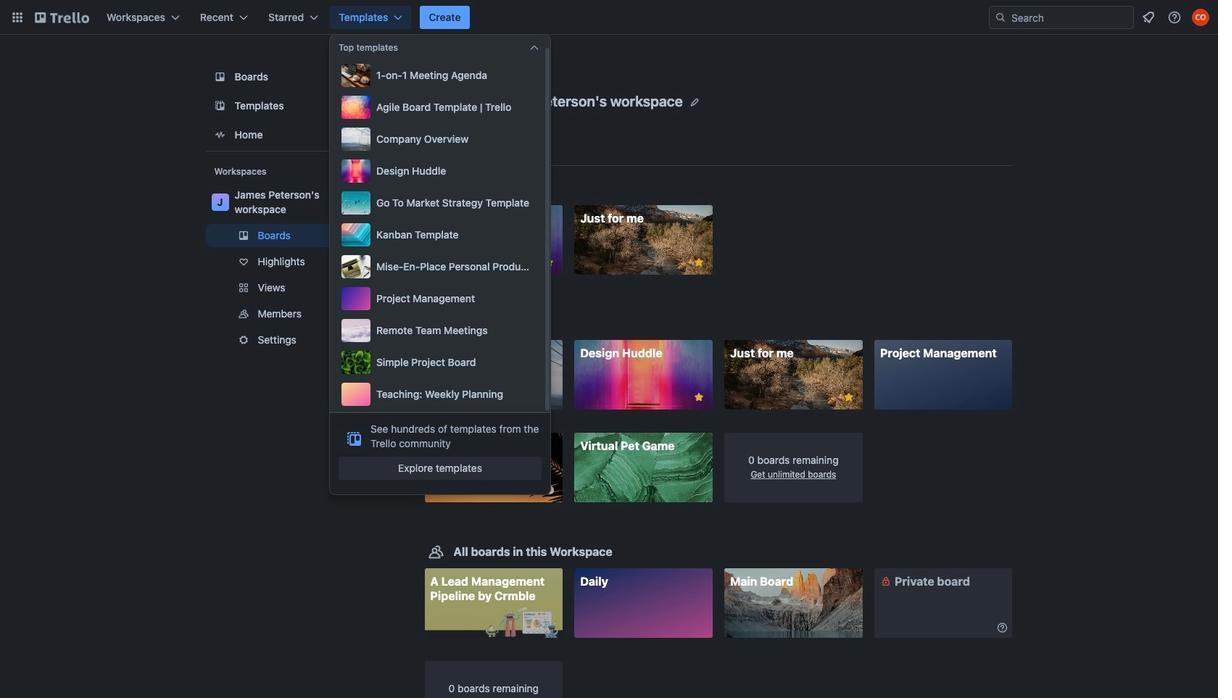 Task type: vqa. For each thing, say whether or not it's contained in the screenshot.
tooltip
no



Task type: locate. For each thing, give the bounding box(es) containing it.
click to unstar this board. it will be removed from your starred list. image
[[693, 256, 706, 269]]

collapse image
[[529, 42, 540, 54]]

open information menu image
[[1168, 10, 1183, 25]]

0 vertical spatial click to unstar this board. it will be removed from your starred list. image
[[543, 256, 556, 269]]

1 vertical spatial click to unstar this board. it will be removed from your starred list. image
[[693, 391, 706, 404]]

template board image
[[211, 97, 229, 115]]

click to unstar this board. it will be removed from your starred list. image
[[543, 256, 556, 269], [693, 391, 706, 404]]

search image
[[995, 12, 1007, 23]]

0 horizontal spatial click to unstar this board. it will be removed from your starred list. image
[[543, 256, 556, 269]]

menu
[[339, 61, 542, 409]]

sm image
[[996, 621, 1010, 635]]

1 horizontal spatial click to unstar this board. it will be removed from your starred list. image
[[693, 391, 706, 404]]



Task type: describe. For each thing, give the bounding box(es) containing it.
add image
[[368, 305, 386, 323]]

board image
[[211, 68, 229, 86]]

home image
[[211, 126, 229, 144]]

0 notifications image
[[1140, 9, 1158, 26]]

back to home image
[[35, 6, 89, 29]]

sm image
[[879, 574, 894, 589]]

primary element
[[0, 0, 1219, 35]]

Search field
[[1007, 7, 1134, 28]]

christina overa (christinaovera) image
[[1193, 9, 1210, 26]]



